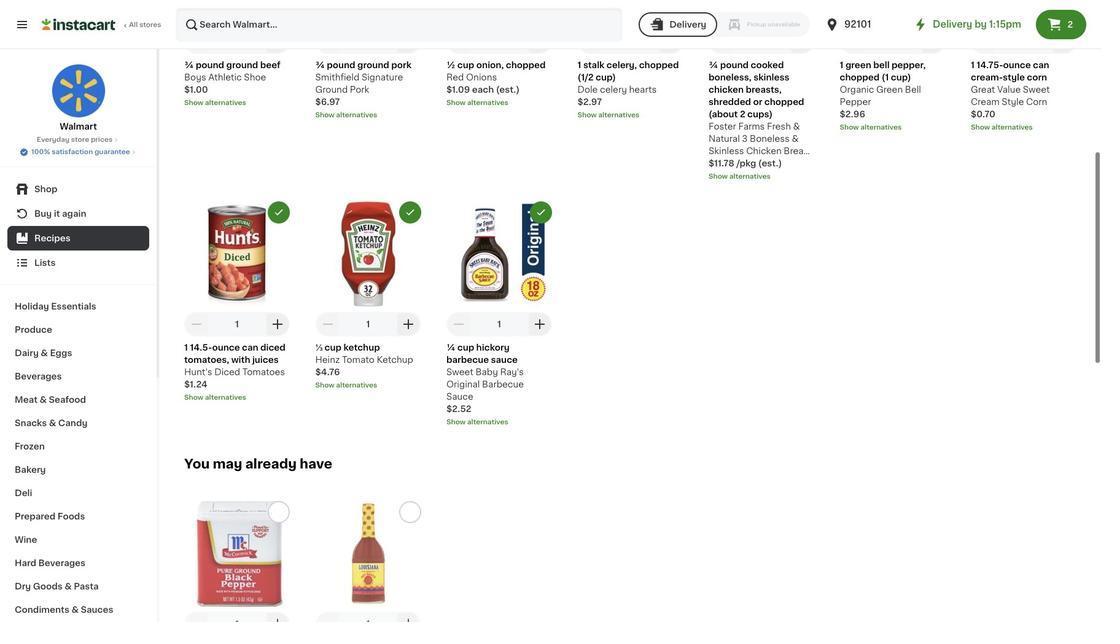 Task type: locate. For each thing, give the bounding box(es) containing it.
0 vertical spatial can
[[1033, 61, 1049, 69]]

alternatives down 'athletic'
[[205, 99, 246, 106]]

1 inside 1 stalk celery, chopped (1/2 cup) dole celery hearts $2.97 show alternatives
[[578, 61, 581, 69]]

decrement quantity image inside product group
[[845, 34, 860, 49]]

cup) down pepper,
[[891, 73, 911, 82]]

& left the sauces
[[71, 606, 79, 614]]

1 horizontal spatial ¾
[[315, 61, 325, 69]]

0 horizontal spatial 2
[[740, 110, 745, 118]]

product group
[[184, 0, 290, 108], [315, 0, 421, 120], [447, 0, 552, 108], [578, 0, 683, 120], [709, 0, 814, 182], [840, 0, 946, 133], [971, 0, 1077, 133], [184, 201, 290, 403], [315, 201, 421, 391], [447, 201, 552, 427], [184, 501, 290, 622], [315, 501, 421, 622]]

decrement quantity image
[[189, 34, 204, 49], [583, 34, 597, 49], [714, 34, 728, 49], [976, 34, 991, 49], [189, 317, 204, 332], [320, 317, 335, 332], [320, 617, 335, 622]]

hard beverages link
[[7, 552, 149, 575]]

can up corn
[[1033, 61, 1049, 69]]

cup up barbecue
[[457, 343, 474, 352]]

cup inside ¼ cup hickory barbecue sauce sweet baby ray's original barbecue sauce $2.52 show alternatives
[[457, 343, 474, 352]]

alternatives down $2.96
[[861, 124, 902, 131]]

barbecue
[[447, 356, 489, 364]]

100% satisfaction guarantee
[[31, 149, 130, 155]]

alternatives down the style
[[992, 124, 1033, 131]]

1 left green in the right top of the page
[[840, 61, 844, 69]]

ground inside the ¾ pound ground beef boys athletic shoe $1.00 show alternatives
[[226, 61, 258, 69]]

delivery inside button
[[670, 20, 707, 29]]

cup right ½ at the left top of the page
[[458, 61, 474, 69]]

alternatives down each
[[467, 99, 509, 106]]

boneless,
[[709, 73, 752, 82]]

&
[[793, 122, 800, 131], [792, 134, 799, 143], [41, 349, 48, 357], [40, 396, 47, 404], [49, 419, 56, 427], [65, 582, 72, 591], [71, 606, 79, 614]]

¾ inside ¾ pound ground pork smithfield signature ground pork $6.97 show alternatives
[[315, 61, 325, 69]]

ketchup
[[377, 356, 413, 364]]

show down the fillets
[[709, 173, 728, 180]]

alternatives down tomato
[[336, 382, 377, 389]]

show alternatives button down hearts in the top of the page
[[578, 110, 683, 120]]

0 horizontal spatial ¾
[[184, 61, 194, 69]]

show alternatives button down /pkg
[[709, 172, 814, 182]]

sweet up the corn
[[1023, 85, 1050, 94]]

$2.96
[[840, 110, 865, 118]]

goods
[[33, 582, 62, 591]]

alternatives down diced
[[205, 394, 246, 401]]

show alternatives button down tomato
[[315, 381, 421, 391]]

can for with
[[242, 343, 258, 352]]

each
[[472, 85, 494, 94]]

1 unselect item image from the left
[[404, 207, 416, 218]]

show inside ½ cup onion, chopped red onions $1.09 each (est.) show alternatives
[[447, 99, 466, 106]]

ounce for style
[[1003, 61, 1031, 69]]

snacks & candy
[[15, 419, 88, 427]]

3 pound from the left
[[720, 61, 749, 69]]

may
[[213, 457, 242, 470]]

0 horizontal spatial sweet
[[447, 368, 473, 376]]

cup for ¼
[[457, 343, 474, 352]]

show alternatives button for $2.97
[[578, 110, 683, 120]]

show down $2.97
[[578, 112, 597, 118]]

cream
[[971, 98, 1000, 106]]

1 vertical spatial can
[[242, 343, 258, 352]]

holiday
[[15, 302, 49, 311]]

0 horizontal spatial pound
[[196, 61, 224, 69]]

show alternatives button
[[184, 98, 290, 108], [447, 98, 552, 108], [315, 110, 421, 120], [578, 110, 683, 120], [840, 123, 946, 133], [971, 123, 1077, 133], [709, 172, 814, 182], [315, 381, 421, 391], [184, 393, 290, 403], [447, 418, 552, 427]]

condiments & sauces link
[[7, 598, 149, 622]]

delivery for delivery
[[670, 20, 707, 29]]

cups)
[[748, 110, 773, 118]]

1 up "(1/2"
[[578, 61, 581, 69]]

1 vertical spatial beverages
[[38, 559, 85, 568]]

2 ground from the left
[[357, 61, 389, 69]]

1 vertical spatial 2
[[740, 110, 745, 118]]

organic
[[840, 85, 874, 94]]

1 vertical spatial ounce
[[212, 343, 240, 352]]

ground inside ¾ pound ground pork smithfield signature ground pork $6.97 show alternatives
[[357, 61, 389, 69]]

unselect item image
[[404, 207, 416, 218], [536, 207, 547, 218]]

shop
[[34, 185, 57, 193]]

¾ up boneless,
[[709, 61, 718, 69]]

decrement quantity image for pound
[[320, 34, 335, 49]]

chicken
[[746, 147, 782, 155]]

celery
[[600, 85, 627, 94]]

delivery inside delivery by 1:15pm link
[[933, 20, 973, 29]]

show alternatives button down pork
[[315, 110, 421, 120]]

show alternatives button down the style
[[971, 123, 1077, 133]]

pound up the boys
[[196, 61, 224, 69]]

1 ground from the left
[[226, 61, 258, 69]]

2 inside button
[[1068, 20, 1073, 29]]

show inside the ¾ pound ground beef boys athletic shoe $1.00 show alternatives
[[184, 99, 203, 106]]

show alternatives button down 'athletic'
[[184, 98, 290, 108]]

1 horizontal spatial (est.)
[[758, 159, 782, 168]]

cup up the heinz
[[325, 343, 342, 352]]

increment quantity image for 1 green bell pepper, chopped (1 cup)
[[926, 34, 941, 49]]

decrement quantity image for green
[[845, 34, 860, 49]]

1 horizontal spatial ounce
[[1003, 61, 1031, 69]]

boneless
[[750, 134, 790, 143]]

1 pound from the left
[[196, 61, 224, 69]]

alternatives down 'celery' at the top right of the page
[[598, 112, 640, 118]]

instacart logo image
[[42, 17, 115, 32]]

chopped up hearts in the top of the page
[[639, 61, 679, 69]]

pound inside ¾ pound cooked boneless, skinless chicken breasts, shredded or chopped (about 2 cups) foster farms fresh & natural 3 boneless & skinless chicken breast fillets
[[720, 61, 749, 69]]

original
[[447, 380, 480, 389]]

1 up cooked
[[760, 37, 763, 46]]

walmart logo image
[[51, 64, 105, 118]]

show down $1.00
[[184, 99, 203, 106]]

(est.) down chicken at top
[[758, 159, 782, 168]]

& left candy in the left bottom of the page
[[49, 419, 56, 427]]

alternatives down pork
[[336, 112, 377, 118]]

cooked
[[751, 61, 784, 69]]

increment quantity image for ¾ pound ground beef
[[270, 34, 285, 49]]

1 ¾ from the left
[[184, 61, 194, 69]]

guarantee
[[95, 149, 130, 155]]

ounce up style
[[1003, 61, 1031, 69]]

you may already have
[[184, 457, 332, 470]]

chopped down breasts,
[[765, 98, 804, 106]]

2 inside ¾ pound cooked boneless, skinless chicken breasts, shredded or chopped (about 2 cups) foster farms fresh & natural 3 boneless & skinless chicken breast fillets
[[740, 110, 745, 118]]

prepared foods
[[15, 512, 85, 521]]

by
[[975, 20, 987, 29]]

beverages
[[15, 372, 62, 381], [38, 559, 85, 568]]

product group containing 1 stalk celery, chopped (1/2 cup)
[[578, 0, 683, 120]]

increment quantity image
[[270, 34, 285, 49], [795, 34, 810, 49], [926, 34, 941, 49], [401, 317, 416, 332], [401, 617, 416, 622]]

0 horizontal spatial can
[[242, 343, 258, 352]]

show inside 1 stalk celery, chopped (1/2 cup) dole celery hearts $2.97 show alternatives
[[578, 112, 597, 118]]

None search field
[[176, 7, 623, 42]]

pound for skinless
[[720, 61, 749, 69]]

unselect item image
[[273, 207, 284, 218]]

2 ¾ from the left
[[315, 61, 325, 69]]

delivery button
[[639, 12, 718, 37]]

0 vertical spatial 2
[[1068, 20, 1073, 29]]

alternatives down /pkg
[[730, 173, 771, 180]]

can
[[1033, 61, 1049, 69], [242, 343, 258, 352]]

hunt's
[[184, 368, 212, 376]]

meat & seafood
[[15, 396, 86, 404]]

1 vertical spatial sweet
[[447, 368, 473, 376]]

buy it again
[[34, 209, 86, 218]]

0 vertical spatial sweet
[[1023, 85, 1050, 94]]

& right meat
[[40, 396, 47, 404]]

show down $2.96
[[840, 124, 859, 131]]

show down $6.97
[[315, 112, 335, 118]]

ounce inside 1 14.5-ounce can diced tomatoes, with juices hunt's diced tomatoes $1.24 show alternatives
[[212, 343, 240, 352]]

dairy
[[15, 349, 39, 357]]

show alternatives button down each
[[447, 98, 552, 108]]

juices
[[252, 356, 279, 364]]

alternatives inside $11.78 /pkg (est.) show alternatives
[[730, 173, 771, 180]]

cup)
[[596, 73, 616, 82], [891, 73, 911, 82]]

can inside 1 14.5-ounce can diced tomatoes, with juices hunt's diced tomatoes $1.24 show alternatives
[[242, 343, 258, 352]]

ground up signature
[[357, 61, 389, 69]]

pound for boys
[[196, 61, 224, 69]]

¾ up the boys
[[184, 61, 194, 69]]

ounce
[[1003, 61, 1031, 69], [212, 343, 240, 352]]

show down $1.24
[[184, 394, 203, 401]]

cup for ½
[[458, 61, 474, 69]]

green
[[876, 85, 903, 94]]

corn
[[1027, 73, 1047, 82]]

alternatives inside the ⅓ cup ketchup heinz tomato ketchup $4.76 show alternatives
[[336, 382, 377, 389]]

1 horizontal spatial sweet
[[1023, 85, 1050, 94]]

skinless
[[709, 147, 744, 155]]

92101
[[845, 20, 871, 29]]

buy
[[34, 209, 52, 218]]

smithfield
[[315, 73, 360, 82]]

hickory
[[476, 343, 510, 352]]

alternatives inside 1 green bell pepper, chopped (1 cup) organic green bell pepper $2.96 show alternatives
[[861, 124, 902, 131]]

0 vertical spatial ounce
[[1003, 61, 1031, 69]]

show down $0.70
[[971, 124, 990, 131]]

pound inside ¾ pound ground pork smithfield signature ground pork $6.97 show alternatives
[[327, 61, 355, 69]]

cup inside the ⅓ cup ketchup heinz tomato ketchup $4.76 show alternatives
[[325, 343, 342, 352]]

increment quantity image
[[401, 34, 416, 49], [533, 34, 547, 49], [664, 34, 678, 49], [1057, 34, 1072, 49], [270, 317, 285, 332], [533, 317, 547, 332], [270, 617, 285, 622]]

have
[[300, 457, 332, 470]]

$1.24
[[184, 380, 207, 389]]

delivery
[[933, 20, 973, 29], [670, 20, 707, 29]]

lists link
[[7, 251, 149, 275]]

chopped down green in the right top of the page
[[840, 73, 880, 82]]

cup) inside 1 stalk celery, chopped (1/2 cup) dole celery hearts $2.97 show alternatives
[[596, 73, 616, 82]]

beverages inside beverages link
[[15, 372, 62, 381]]

0 horizontal spatial unselect item image
[[404, 207, 416, 218]]

show down $1.09 at the top left of page
[[447, 99, 466, 106]]

Search field
[[177, 9, 622, 41]]

2 horizontal spatial pound
[[720, 61, 749, 69]]

1 horizontal spatial 2
[[1068, 20, 1073, 29]]

¼
[[447, 343, 455, 352]]

pound up boneless,
[[720, 61, 749, 69]]

& up 'breast' at right
[[792, 134, 799, 143]]

ground up shoe
[[226, 61, 258, 69]]

show down $4.76
[[315, 382, 335, 389]]

(est.) right each
[[496, 85, 520, 94]]

sauces
[[81, 606, 113, 614]]

2 cup) from the left
[[891, 73, 911, 82]]

wine link
[[7, 528, 149, 552]]

¾ for ¾ pound cooked boneless, skinless chicken breasts, shredded or chopped (about 2 cups) foster farms fresh & natural 3 boneless & skinless chicken breast fillets
[[709, 61, 718, 69]]

pound up the smithfield
[[327, 61, 355, 69]]

show inside $11.78 /pkg (est.) show alternatives
[[709, 173, 728, 180]]

sweet up original at the left bottom
[[447, 368, 473, 376]]

bakery link
[[7, 458, 149, 482]]

chopped right 'onion,'
[[506, 61, 546, 69]]

1 up hickory
[[498, 320, 501, 329]]

beverages down "dairy & eggs"
[[15, 372, 62, 381]]

ounce up with
[[212, 343, 240, 352]]

cup inside ½ cup onion, chopped red onions $1.09 each (est.) show alternatives
[[458, 61, 474, 69]]

product group containing 1 14.75-ounce can cream-style corn
[[971, 0, 1077, 133]]

show alternatives button for $4.76
[[315, 381, 421, 391]]

1 horizontal spatial delivery
[[933, 20, 973, 29]]

¾ inside the ¾ pound ground beef boys athletic shoe $1.00 show alternatives
[[184, 61, 194, 69]]

hard beverages
[[15, 559, 85, 568]]

1 cup) from the left
[[596, 73, 616, 82]]

¾ up the smithfield
[[315, 61, 325, 69]]

alternatives inside ¾ pound ground pork smithfield signature ground pork $6.97 show alternatives
[[336, 112, 377, 118]]

onions
[[466, 73, 497, 82]]

0 horizontal spatial delivery
[[670, 20, 707, 29]]

show down $2.52
[[447, 419, 466, 426]]

¾ inside ¾ pound cooked boneless, skinless chicken breasts, shredded or chopped (about 2 cups) foster farms fresh & natural 3 boneless & skinless chicken breast fillets
[[709, 61, 718, 69]]

it
[[54, 209, 60, 218]]

beverages up dry goods & pasta
[[38, 559, 85, 568]]

1 vertical spatial (est.)
[[758, 159, 782, 168]]

cup) up 'celery' at the top right of the page
[[596, 73, 616, 82]]

1 horizontal spatial unselect item image
[[536, 207, 547, 218]]

show inside 1 green bell pepper, chopped (1 cup) organic green bell pepper $2.96 show alternatives
[[840, 124, 859, 131]]

cup
[[458, 61, 474, 69], [325, 343, 342, 352], [457, 343, 474, 352]]

show inside 1 14.75-ounce can cream-style corn great value sweet cream style corn $0.70 show alternatives
[[971, 124, 990, 131]]

& left pasta
[[65, 582, 72, 591]]

1 inside 1 14.75-ounce can cream-style corn great value sweet cream style corn $0.70 show alternatives
[[971, 61, 975, 69]]

pound for smithfield
[[327, 61, 355, 69]]

⅓ cup ketchup heinz tomato ketchup $4.76 show alternatives
[[315, 343, 413, 389]]

0 horizontal spatial ground
[[226, 61, 258, 69]]

show alternatives button for $0.70
[[971, 123, 1077, 133]]

1 left 14.75- on the right of page
[[971, 61, 975, 69]]

& right fresh
[[793, 122, 800, 131]]

2 unselect item image from the left
[[536, 207, 547, 218]]

cream-
[[971, 73, 1003, 82]]

2 pound from the left
[[327, 61, 355, 69]]

1 horizontal spatial can
[[1033, 61, 1049, 69]]

buy it again link
[[7, 201, 149, 226]]

0 horizontal spatial ounce
[[212, 343, 240, 352]]

(est.)
[[496, 85, 520, 94], [758, 159, 782, 168]]

0 horizontal spatial cup)
[[596, 73, 616, 82]]

onion,
[[476, 61, 504, 69]]

deli
[[15, 489, 32, 498]]

1 horizontal spatial ground
[[357, 61, 389, 69]]

show inside the ⅓ cup ketchup heinz tomato ketchup $4.76 show alternatives
[[315, 382, 335, 389]]

stores
[[139, 21, 161, 28]]

beef
[[260, 61, 281, 69]]

beverages link
[[7, 365, 149, 388]]

(est.) inside ½ cup onion, chopped red onions $1.09 each (est.) show alternatives
[[496, 85, 520, 94]]

show inside 1 14.5-ounce can diced tomatoes, with juices hunt's diced tomatoes $1.24 show alternatives
[[184, 394, 203, 401]]

beverages inside the 'hard beverages' link
[[38, 559, 85, 568]]

ounce for tomatoes,
[[212, 343, 240, 352]]

1 horizontal spatial cup)
[[891, 73, 911, 82]]

show alternatives button down barbecue
[[447, 418, 552, 427]]

show alternatives button down diced
[[184, 393, 290, 403]]

$1.09
[[447, 85, 470, 94]]

corn
[[1026, 98, 1047, 106]]

seafood
[[49, 396, 86, 404]]

0 vertical spatial beverages
[[15, 372, 62, 381]]

1 horizontal spatial pound
[[327, 61, 355, 69]]

decrement quantity image
[[320, 34, 335, 49], [451, 34, 466, 49], [845, 34, 860, 49], [451, 317, 466, 332], [189, 617, 204, 622]]

0 horizontal spatial (est.)
[[496, 85, 520, 94]]

2 horizontal spatial ¾
[[709, 61, 718, 69]]

¾ pound cooked boneless, skinless chicken breasts, shredded or chopped (about 2 cups) foster farms fresh & natural 3 boneless & skinless chicken breast fillets
[[709, 61, 812, 168]]

hard
[[15, 559, 36, 568]]

can inside 1 14.75-ounce can cream-style corn great value sweet cream style corn $0.70 show alternatives
[[1033, 61, 1049, 69]]

show alternatives button down green
[[840, 123, 946, 133]]

pork
[[391, 61, 411, 69]]

diced
[[260, 343, 286, 352]]

show inside ¼ cup hickory barbecue sauce sweet baby ray's original barbecue sauce $2.52 show alternatives
[[447, 419, 466, 426]]

cup) inside 1 green bell pepper, chopped (1 cup) organic green bell pepper $2.96 show alternatives
[[891, 73, 911, 82]]

3 ¾ from the left
[[709, 61, 718, 69]]

ounce inside 1 14.75-ounce can cream-style corn great value sweet cream style corn $0.70 show alternatives
[[1003, 61, 1031, 69]]

alternatives down $2.52
[[467, 419, 509, 426]]

1 left 14.5-
[[184, 343, 188, 352]]

alternatives inside ¼ cup hickory barbecue sauce sweet baby ray's original barbecue sauce $2.52 show alternatives
[[467, 419, 509, 426]]

¾ pound ground beef boys athletic shoe $1.00 show alternatives
[[184, 61, 281, 106]]

pound inside the ¾ pound ground beef boys athletic shoe $1.00 show alternatives
[[196, 61, 224, 69]]

with
[[231, 356, 250, 364]]

can up with
[[242, 343, 258, 352]]

0 vertical spatial (est.)
[[496, 85, 520, 94]]



Task type: vqa. For each thing, say whether or not it's contained in the screenshot.


Task type: describe. For each thing, give the bounding box(es) containing it.
¾ for ¾ pound ground pork smithfield signature ground pork $6.97 show alternatives
[[315, 61, 325, 69]]

breast
[[784, 147, 812, 155]]

1 14.75-ounce can cream-style corn great value sweet cream style corn $0.70 show alternatives
[[971, 61, 1050, 131]]

shop link
[[7, 177, 149, 201]]

lists
[[34, 259, 56, 267]]

(est.) inside $11.78 /pkg (est.) show alternatives
[[758, 159, 782, 168]]

$11.78
[[709, 159, 734, 168]]

alternatives inside 1 14.5-ounce can diced tomatoes, with juices hunt's diced tomatoes $1.24 show alternatives
[[205, 394, 246, 401]]

unselect item image for ¼ cup hickory barbecue sauce
[[536, 207, 547, 218]]

ground for signature
[[357, 61, 389, 69]]

show alternatives button for $2.52
[[447, 418, 552, 427]]

everyday store prices link
[[37, 135, 120, 145]]

dairy & eggs link
[[7, 342, 149, 365]]

snacks
[[15, 419, 47, 427]]

1 14.5-ounce can diced tomatoes, with juices hunt's diced tomatoes $1.24 show alternatives
[[184, 343, 286, 401]]

store
[[71, 136, 89, 143]]

delivery for delivery by 1:15pm
[[933, 20, 973, 29]]

everyday
[[37, 136, 69, 143]]

show inside ¾ pound ground pork smithfield signature ground pork $6.97 show alternatives
[[315, 112, 335, 118]]

ground
[[315, 85, 348, 94]]

satisfaction
[[52, 149, 93, 155]]

all stores
[[129, 21, 161, 28]]

& left "eggs"
[[41, 349, 48, 357]]

1 up the ketchup
[[366, 320, 370, 329]]

ground for athletic
[[226, 61, 258, 69]]

shoe
[[244, 73, 266, 82]]

dole
[[578, 85, 598, 94]]

$2.97
[[578, 98, 602, 106]]

14.75-
[[977, 61, 1003, 69]]

show alternatives button for $1.24
[[184, 393, 290, 403]]

snacks & candy link
[[7, 412, 149, 435]]

$2.52
[[447, 405, 471, 413]]

pepper
[[840, 98, 871, 106]]

tomato
[[342, 356, 375, 364]]

condiments & sauces
[[15, 606, 113, 614]]

(about
[[709, 110, 738, 118]]

2 button
[[1036, 10, 1087, 39]]

boys
[[184, 73, 206, 82]]

prices
[[91, 136, 113, 143]]

chopped inside ¾ pound cooked boneless, skinless chicken breasts, shredded or chopped (about 2 cups) foster farms fresh & natural 3 boneless & skinless chicken breast fillets
[[765, 98, 804, 106]]

natural
[[709, 134, 740, 143]]

hearts
[[629, 85, 657, 94]]

$4.76
[[315, 368, 340, 376]]

green
[[846, 61, 871, 69]]

14.5-
[[190, 343, 212, 352]]

show alternatives button for $6.97
[[315, 110, 421, 120]]

value
[[998, 85, 1021, 94]]

$6.97
[[315, 98, 340, 106]]

can for corn
[[1033, 61, 1049, 69]]

show alternatives button for $2.96
[[840, 123, 946, 133]]

alternatives inside 1 14.75-ounce can cream-style corn great value sweet cream style corn $0.70 show alternatives
[[992, 124, 1033, 131]]

show alternatives button for $11.78 /pkg (est.)
[[709, 172, 814, 182]]

style
[[1003, 73, 1025, 82]]

wine
[[15, 536, 37, 544]]

tomatoes,
[[184, 356, 229, 364]]

heinz
[[315, 356, 340, 364]]

produce
[[15, 326, 52, 334]]

1 inside 1 14.5-ounce can diced tomatoes, with juices hunt's diced tomatoes $1.24 show alternatives
[[184, 343, 188, 352]]

skinless
[[754, 73, 790, 82]]

fillets
[[709, 159, 734, 168]]

1:15pm
[[989, 20, 1021, 29]]

¾ for ¾ pound ground beef boys athletic shoe $1.00 show alternatives
[[184, 61, 194, 69]]

100% satisfaction guarantee button
[[19, 145, 138, 157]]

chopped inside ½ cup onion, chopped red onions $1.09 each (est.) show alternatives
[[506, 61, 546, 69]]

1 up 'athletic'
[[235, 37, 239, 46]]

baby
[[476, 368, 498, 376]]

92101 button
[[825, 7, 899, 42]]

deli link
[[7, 482, 149, 505]]

holiday essentials
[[15, 302, 96, 311]]

sweet inside ¼ cup hickory barbecue sauce sweet baby ray's original barbecue sauce $2.52 show alternatives
[[447, 368, 473, 376]]

alternatives inside the ¾ pound ground beef boys athletic shoe $1.00 show alternatives
[[205, 99, 246, 106]]

1 up signature
[[366, 37, 370, 46]]

athletic
[[208, 73, 242, 82]]

sauce
[[447, 392, 473, 401]]

foods
[[58, 512, 85, 521]]

stalk
[[583, 61, 605, 69]]

alternatives inside ½ cup onion, chopped red onions $1.09 each (est.) show alternatives
[[467, 99, 509, 106]]

dry goods & pasta
[[15, 582, 99, 591]]

½ cup onion, chopped red onions $1.09 each (est.) show alternatives
[[447, 61, 546, 106]]

cup for ⅓
[[325, 343, 342, 352]]

chopped inside 1 green bell pepper, chopped (1 cup) organic green bell pepper $2.96 show alternatives
[[840, 73, 880, 82]]

great
[[971, 85, 995, 94]]

holiday essentials link
[[7, 295, 149, 318]]

chopped inside 1 stalk celery, chopped (1/2 cup) dole celery hearts $2.97 show alternatives
[[639, 61, 679, 69]]

walmart link
[[51, 64, 105, 133]]

alternatives inside 1 stalk celery, chopped (1/2 cup) dole celery hearts $2.97 show alternatives
[[598, 112, 640, 118]]

decrement quantity image for cup
[[451, 34, 466, 49]]

you
[[184, 457, 210, 470]]

$11.78 /pkg (est.) show alternatives
[[709, 159, 782, 180]]

sauce
[[491, 356, 518, 364]]

bakery
[[15, 466, 46, 474]]

recipes
[[34, 234, 70, 243]]

foster
[[709, 122, 736, 131]]

all
[[129, 21, 138, 28]]

3
[[742, 134, 748, 143]]

increment quantity image for ¾ pound cooked boneless, skinless chicken breasts, shredded or chopped (about 2 cups)
[[795, 34, 810, 49]]

prepared foods link
[[7, 505, 149, 528]]

style
[[1002, 98, 1024, 106]]

all stores link
[[42, 7, 162, 42]]

show alternatives button for $1.00
[[184, 98, 290, 108]]

fresh
[[767, 122, 791, 131]]

pork
[[350, 85, 369, 94]]

frozen link
[[7, 435, 149, 458]]

show alternatives button for $1.09 each (est.)
[[447, 98, 552, 108]]

dry goods & pasta link
[[7, 575, 149, 598]]

service type group
[[639, 12, 810, 37]]

product group containing 1 green bell pepper, chopped (1 cup)
[[840, 0, 946, 133]]

1 inside 1 green bell pepper, chopped (1 cup) organic green bell pepper $2.96 show alternatives
[[840, 61, 844, 69]]

frozen
[[15, 442, 45, 451]]

(1/2
[[578, 73, 594, 82]]

1 up 'onion,'
[[498, 37, 501, 46]]

produce link
[[7, 318, 149, 342]]

bell
[[874, 61, 890, 69]]

prepared
[[15, 512, 55, 521]]

unselect item image for ⅓ cup ketchup
[[404, 207, 416, 218]]

1 up with
[[235, 320, 239, 329]]

again
[[62, 209, 86, 218]]

shredded
[[709, 98, 751, 106]]

sweet inside 1 14.75-ounce can cream-style corn great value sweet cream style corn $0.70 show alternatives
[[1023, 85, 1050, 94]]

1 stalk celery, chopped (1/2 cup) dole celery hearts $2.97 show alternatives
[[578, 61, 679, 118]]



